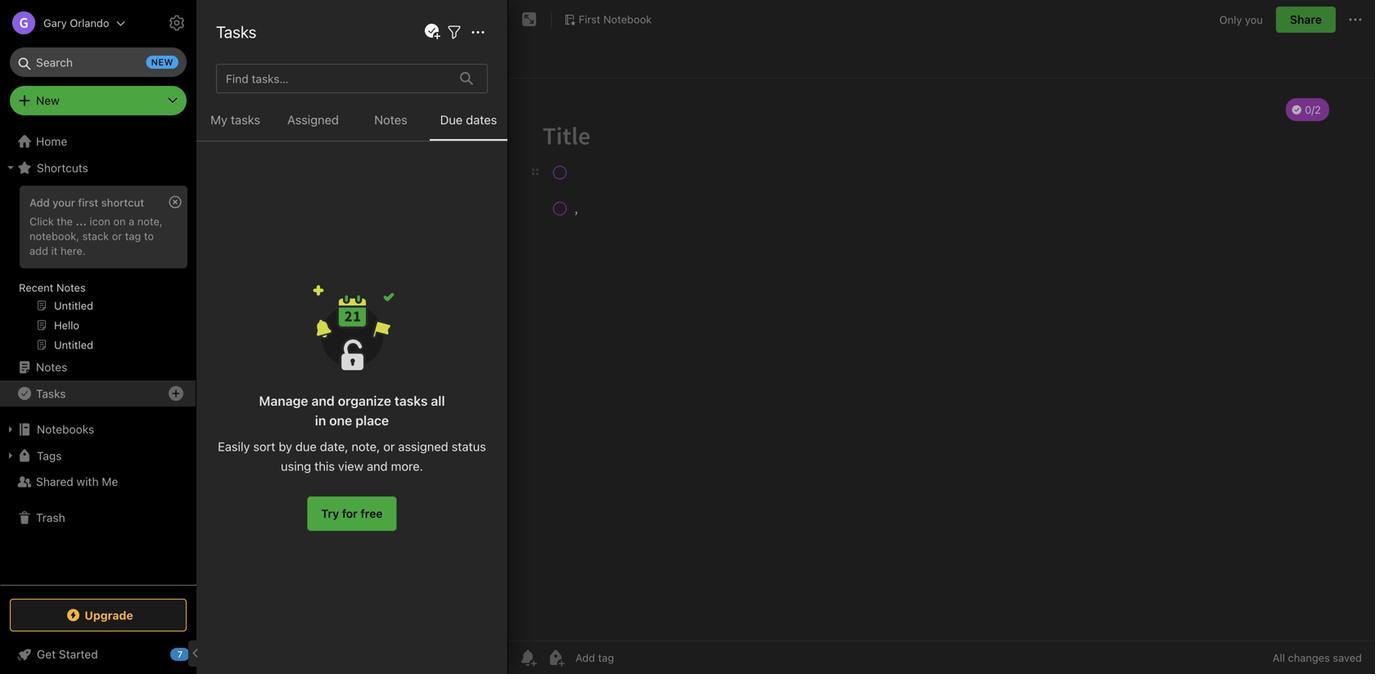 Task type: vqa. For each thing, say whether or not it's contained in the screenshot.
Upgrade
yes



Task type: locate. For each thing, give the bounding box(es) containing it.
stack
[[82, 230, 109, 242]]

tasks left all on the left of the page
[[395, 393, 428, 409]]

try for free button
[[307, 497, 397, 531]]

note, inside icon on a note, notebook, stack or tag to add it here.
[[137, 215, 163, 228]]

due dates button
[[430, 110, 508, 141]]

share
[[1290, 13, 1322, 26]]

1 vertical spatial or
[[383, 440, 395, 454]]

notes left "due"
[[374, 113, 408, 127]]

0 horizontal spatial note,
[[137, 215, 163, 228]]

or inside easily sort by due date, note, or assigned status using this view and more.
[[383, 440, 395, 454]]

tree
[[0, 129, 196, 585]]

shortcuts
[[37, 161, 88, 175]]

tasks up '3 notes'
[[216, 22, 257, 41]]

recent
[[19, 282, 53, 294]]

Help and Learning task checklist field
[[0, 642, 196, 668]]

0 vertical spatial note,
[[137, 215, 163, 228]]

expand notebooks image
[[4, 423, 17, 436]]

tasks inside the manage and organize tasks all in one place
[[395, 393, 428, 409]]

due
[[440, 113, 463, 127]]

add tag image
[[546, 648, 566, 668]]

notebook,
[[29, 230, 79, 242]]

or up the more.
[[383, 440, 395, 454]]

Find tasks… text field
[[219, 65, 450, 92]]

1 horizontal spatial note,
[[352, 440, 380, 454]]

tree containing home
[[0, 129, 196, 585]]

note, up "to"
[[137, 215, 163, 228]]

you
[[1245, 13, 1263, 26]]

more actions and view options image
[[468, 23, 488, 42]]

gary orlando
[[43, 17, 109, 29]]

3
[[216, 51, 223, 65]]

1 vertical spatial tasks
[[36, 387, 66, 401]]

started
[[59, 648, 98, 662]]

and
[[312, 393, 335, 409], [367, 459, 388, 474]]

tasks
[[231, 113, 260, 127], [395, 393, 428, 409]]

new
[[36, 94, 60, 107]]

new task image
[[422, 22, 442, 42]]

new search field
[[21, 47, 178, 77]]

here.
[[60, 245, 86, 257]]

free
[[361, 507, 383, 521]]

5
[[239, 132, 245, 144]]

notebook
[[603, 13, 652, 25]]

home link
[[0, 129, 196, 155]]

add
[[29, 245, 48, 257]]

tag
[[125, 230, 141, 242]]

3 notes
[[216, 51, 256, 65]]

note,
[[137, 215, 163, 228], [352, 440, 380, 454]]

shortcuts button
[[0, 155, 196, 181]]

0 vertical spatial and
[[312, 393, 335, 409]]

all
[[431, 393, 445, 409]]

1 horizontal spatial tasks
[[216, 22, 257, 41]]

0 horizontal spatial and
[[312, 393, 335, 409]]

to
[[144, 230, 154, 242]]

first notebook button
[[558, 8, 658, 31]]

or inside icon on a note, notebook, stack or tag to add it here.
[[112, 230, 122, 242]]

notes right recent
[[56, 282, 86, 294]]

add
[[29, 196, 50, 209]]

Account field
[[0, 7, 126, 39]]

and inside the manage and organize tasks all in one place
[[312, 393, 335, 409]]

tasks up "5"
[[231, 113, 260, 127]]

tasks up notebooks
[[36, 387, 66, 401]]

click
[[29, 215, 54, 228]]

assigned button
[[274, 110, 352, 141]]

and inside easily sort by due date, note, or assigned status using this view and more.
[[367, 459, 388, 474]]

0 horizontal spatial tasks
[[231, 113, 260, 127]]

gary
[[43, 17, 67, 29]]

0 horizontal spatial or
[[112, 230, 122, 242]]

sort
[[253, 440, 275, 454]]

Note Editor text field
[[508, 79, 1375, 641]]

1 horizontal spatial or
[[383, 440, 395, 454]]

upgrade button
[[10, 599, 187, 632]]

or for manage and organize tasks all in one place
[[383, 440, 395, 454]]

icon
[[90, 215, 110, 228]]

Search text field
[[21, 47, 175, 77]]

trash
[[36, 511, 65, 525]]

tags
[[37, 449, 62, 463]]

notes up tasks button
[[36, 361, 67, 374]]

notes link
[[0, 354, 196, 381]]

home
[[36, 135, 67, 148]]

untitled
[[218, 94, 261, 107]]

organize
[[338, 393, 391, 409]]

more.
[[391, 459, 423, 474]]

group containing add your first shortcut
[[0, 181, 196, 361]]

and right view
[[367, 459, 388, 474]]

1 vertical spatial note,
[[352, 440, 380, 454]]

only
[[1220, 13, 1242, 26]]

note window element
[[508, 0, 1375, 675]]

my
[[210, 113, 227, 127]]

and up in
[[312, 393, 335, 409]]

date,
[[320, 440, 348, 454]]

or for ...
[[112, 230, 122, 242]]

notebooks
[[37, 423, 94, 436]]

1 horizontal spatial and
[[367, 459, 388, 474]]

a
[[129, 215, 134, 228]]

dates
[[466, 113, 497, 127]]

0 vertical spatial tasks
[[216, 22, 257, 41]]

group
[[0, 181, 196, 361]]

shared with me link
[[0, 469, 196, 495]]

shared with me
[[36, 475, 118, 489]]

notes
[[232, 16, 277, 36], [374, 113, 408, 127], [56, 282, 86, 294], [36, 361, 67, 374]]

0 vertical spatial tasks
[[231, 113, 260, 127]]

first
[[78, 196, 98, 209]]

get
[[37, 648, 56, 662]]

notes up notes
[[232, 16, 277, 36]]

in
[[315, 413, 326, 429]]

0 vertical spatial or
[[112, 230, 122, 242]]

note, up view
[[352, 440, 380, 454]]

tasks
[[216, 22, 257, 41], [36, 387, 66, 401]]

it
[[51, 245, 58, 257]]

get started
[[37, 648, 98, 662]]

1 vertical spatial tasks
[[395, 393, 428, 409]]

all changes saved
[[1273, 652, 1362, 664]]

easily
[[218, 440, 250, 454]]

expand note image
[[520, 10, 540, 29]]

1 vertical spatial and
[[367, 459, 388, 474]]

More actions and view options field
[[464, 22, 488, 42]]

or
[[112, 230, 122, 242], [383, 440, 395, 454]]

due
[[296, 440, 317, 454]]

or down on
[[112, 230, 122, 242]]

0 horizontal spatial tasks
[[36, 387, 66, 401]]

manage and organize tasks all in one place
[[259, 393, 445, 429]]

your
[[53, 196, 75, 209]]

1 horizontal spatial tasks
[[395, 393, 428, 409]]



Task type: describe. For each thing, give the bounding box(es) containing it.
new button
[[10, 86, 187, 115]]

orlando
[[70, 17, 109, 29]]

on
[[113, 215, 126, 228]]

filter tasks image
[[445, 23, 464, 42]]

saved
[[1333, 652, 1362, 664]]

using
[[281, 459, 311, 474]]

first notebook
[[579, 13, 652, 25]]

one
[[329, 413, 352, 429]]

with
[[77, 475, 99, 489]]

my tasks
[[210, 113, 260, 127]]

tags button
[[0, 443, 196, 469]]

settings image
[[167, 13, 187, 33]]

note, inside easily sort by due date, note, or assigned status using this view and more.
[[352, 440, 380, 454]]

changes
[[1288, 652, 1330, 664]]

new
[[151, 57, 174, 68]]

easily sort by due date, note, or assigned status using this view and more.
[[218, 440, 486, 474]]

notebooks link
[[0, 417, 196, 443]]

manage
[[259, 393, 308, 409]]

view
[[338, 459, 364, 474]]

first
[[579, 13, 601, 25]]

recent notes
[[19, 282, 86, 294]]

trash link
[[0, 505, 196, 531]]

untitled , dec 5
[[218, 94, 261, 144]]

7
[[177, 650, 183, 660]]

tasks inside button
[[231, 113, 260, 127]]

this
[[314, 459, 335, 474]]

my tasks button
[[196, 110, 274, 141]]

notes
[[226, 51, 256, 65]]

tasks button
[[0, 381, 196, 407]]

click the ...
[[29, 215, 87, 228]]

by
[[279, 440, 292, 454]]

try
[[321, 507, 339, 521]]

assigned
[[287, 113, 339, 127]]

...
[[76, 215, 87, 228]]

tasks inside tasks button
[[36, 387, 66, 401]]

place
[[356, 413, 389, 429]]

dec
[[218, 132, 236, 144]]

notes inside button
[[374, 113, 408, 127]]

shortcut
[[101, 196, 144, 209]]

status
[[452, 440, 486, 454]]

try for free
[[321, 507, 383, 521]]

assigned
[[398, 440, 448, 454]]

only you
[[1220, 13, 1263, 26]]

the
[[57, 215, 73, 228]]

,
[[218, 111, 221, 124]]

add a reminder image
[[518, 648, 538, 668]]

for
[[342, 507, 358, 521]]

all
[[1273, 652, 1285, 664]]

upgrade
[[85, 609, 133, 622]]

notes button
[[352, 110, 430, 141]]

click to collapse image
[[190, 644, 203, 664]]

add your first shortcut
[[29, 196, 144, 209]]

expand tags image
[[4, 449, 17, 463]]

due dates
[[440, 113, 497, 127]]

icon on a note, notebook, stack or tag to add it here.
[[29, 215, 163, 257]]

share button
[[1276, 7, 1336, 33]]

Filter tasks field
[[445, 22, 464, 42]]

me
[[102, 475, 118, 489]]

shared
[[36, 475, 73, 489]]



